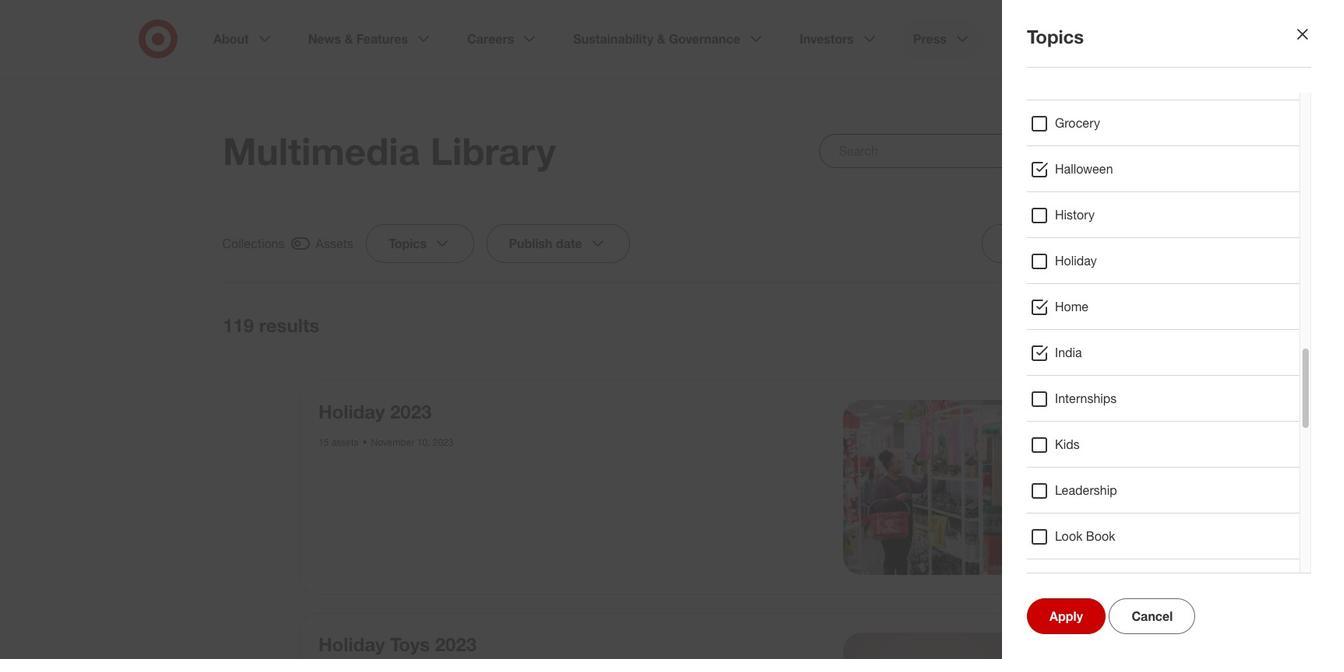 Task type: describe. For each thing, give the bounding box(es) containing it.
2023 for toys
[[435, 633, 477, 656]]

10,
[[417, 437, 430, 449]]

holiday for holiday 2023
[[319, 400, 385, 424]]

topics dialog
[[0, 0, 1337, 660]]

Internships checkbox
[[1031, 390, 1049, 409]]

apply button
[[1027, 599, 1106, 635]]

Kids checkbox
[[1031, 436, 1049, 455]]

holiday for holiday toys 2023
[[319, 633, 385, 656]]

History checkbox
[[1031, 206, 1049, 225]]

Grocery checkbox
[[1031, 115, 1049, 133]]

holiday 2023
[[319, 400, 432, 424]]

multimedia
[[223, 129, 420, 174]]

history
[[1055, 207, 1095, 223]]

holiday toys 2023
[[319, 633, 477, 656]]

2023 for 10,
[[433, 437, 454, 449]]

Home checkbox
[[1031, 298, 1049, 317]]

119 results
[[223, 314, 320, 337]]

Look Book checkbox
[[1031, 528, 1049, 547]]

topics button
[[366, 224, 474, 263]]

apply
[[1050, 609, 1083, 625]]

holiday toys 2023 link
[[319, 633, 477, 656]]

look
[[1055, 529, 1083, 544]]

cancel
[[1132, 609, 1173, 625]]

Holiday checkbox
[[1031, 252, 1049, 271]]

kids
[[1055, 437, 1080, 453]]

15
[[319, 437, 329, 449]]

library
[[430, 129, 556, 174]]

topics inside dialog
[[1027, 25, 1084, 48]]

internships
[[1055, 391, 1117, 407]]

look book
[[1055, 529, 1116, 544]]

15 assets
[[319, 437, 359, 449]]

results
[[259, 314, 320, 337]]



Task type: vqa. For each thing, say whether or not it's contained in the screenshot.
The Team Blog The
no



Task type: locate. For each thing, give the bounding box(es) containing it.
november
[[371, 437, 415, 449]]

119
[[223, 314, 254, 337]]

1 vertical spatial holiday
[[319, 400, 385, 424]]

halloween
[[1055, 161, 1114, 177]]

holiday up assets at the left bottom of the page
[[319, 400, 385, 424]]

checked image
[[291, 234, 310, 253]]

0 vertical spatial topics
[[1027, 25, 1084, 48]]

holiday for holiday
[[1055, 253, 1097, 269]]

holiday
[[1055, 253, 1097, 269], [319, 400, 385, 424], [319, 633, 385, 656]]

grocery
[[1055, 115, 1101, 131]]

holiday 2023 link
[[319, 400, 432, 424]]

unchecked image
[[1070, 316, 1089, 335]]

publish date button
[[487, 224, 630, 263]]

holiday right holiday "option" on the right of page
[[1055, 253, 1097, 269]]

multimedia library
[[223, 129, 556, 174]]

leadership
[[1055, 483, 1118, 499]]

0 vertical spatial 2023
[[390, 400, 432, 424]]

topics
[[1027, 25, 1084, 48], [389, 236, 427, 252]]

2 vertical spatial holiday
[[319, 633, 385, 656]]

november 10, 2023
[[371, 437, 454, 449]]

India checkbox
[[1031, 344, 1049, 363]]

a guest carrying a red target basket browses colorful holiday displays. image
[[843, 400, 1018, 575]]

collections
[[223, 236, 285, 252]]

Search search field
[[820, 134, 1114, 168]]

assets
[[316, 236, 354, 252]]

book
[[1086, 529, 1116, 544]]

None checkbox
[[1045, 314, 1114, 337]]

2 vertical spatial 2023
[[435, 633, 477, 656]]

Leadership checkbox
[[1031, 482, 1049, 501]]

1 vertical spatial 2023
[[433, 437, 454, 449]]

2023 right toys
[[435, 633, 477, 656]]

1 vertical spatial topics
[[389, 236, 427, 252]]

2023 right 10,
[[433, 437, 454, 449]]

publish
[[509, 236, 553, 252]]

assets
[[332, 437, 359, 449]]

2023 up november 10, 2023 in the left bottom of the page
[[390, 400, 432, 424]]

holiday left toys
[[319, 633, 385, 656]]

holiday inside topics dialog
[[1055, 253, 1097, 269]]

publish date
[[509, 236, 583, 252]]

1 horizontal spatial topics
[[1027, 25, 1084, 48]]

2023
[[390, 400, 432, 424], [433, 437, 454, 449], [435, 633, 477, 656]]

date
[[557, 236, 583, 252]]

Halloween checkbox
[[1031, 160, 1049, 179]]

india
[[1055, 345, 1082, 361]]

loyalty
[[1055, 575, 1095, 590]]

0 horizontal spatial topics
[[389, 236, 427, 252]]

None checkbox
[[223, 234, 354, 254]]

topics inside button
[[389, 236, 427, 252]]

toys
[[390, 633, 430, 656]]

home
[[1055, 299, 1089, 315]]

cancel button
[[1110, 599, 1196, 635]]

0 vertical spatial holiday
[[1055, 253, 1097, 269]]



